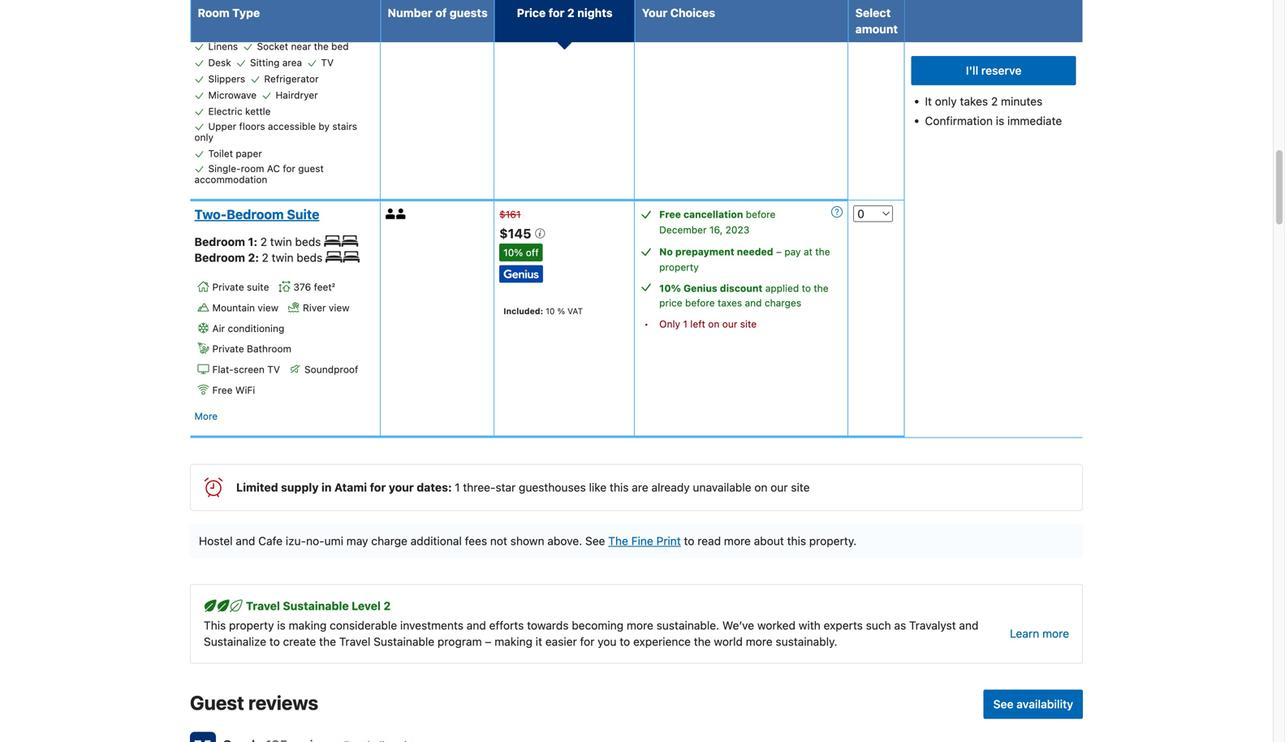 Task type: vqa. For each thing, say whether or not it's contained in the screenshot.
the pickup,
no



Task type: locate. For each thing, give the bounding box(es) containing it.
our down the taxes
[[722, 318, 738, 330]]

see inside see availability "button"
[[993, 697, 1014, 711]]

near
[[291, 41, 311, 52]]

level
[[352, 599, 381, 612]]

1 horizontal spatial sustainable
[[374, 635, 435, 648]]

view down suite
[[258, 302, 279, 313]]

before up 2023
[[746, 209, 776, 220]]

2 down two-bedroom suite
[[260, 235, 267, 248]]

only
[[935, 95, 957, 108], [194, 132, 214, 143]]

2 right 'takes'
[[991, 95, 998, 108]]

guest
[[190, 691, 244, 714]]

0 vertical spatial is
[[996, 114, 1005, 127]]

property inside – pay at the property
[[659, 261, 699, 273]]

no prepayment needed
[[659, 246, 773, 257]]

0 horizontal spatial before
[[685, 297, 715, 309]]

376 feet²
[[293, 281, 335, 293]]

– down efforts
[[485, 635, 492, 648]]

see availability button
[[984, 690, 1083, 719]]

sustainable up create
[[283, 599, 349, 612]]

view
[[258, 302, 279, 313], [329, 302, 350, 313]]

making down efforts
[[495, 635, 533, 648]]

no-
[[306, 534, 324, 548]]

1 vertical spatial –
[[485, 635, 492, 648]]

0 horizontal spatial 1
[[455, 481, 460, 494]]

0 vertical spatial 10%
[[504, 247, 523, 258]]

1 vertical spatial only
[[194, 132, 214, 143]]

occupancy image
[[386, 209, 396, 219]]

our up the about
[[771, 481, 788, 494]]

the down sustainable.
[[694, 635, 711, 648]]

2 twin beds for bedroom 2:
[[262, 251, 326, 264]]

for right ac
[[283, 163, 295, 174]]

the right at
[[815, 246, 830, 257]]

travel down considerable
[[339, 635, 371, 648]]

view right river
[[329, 302, 350, 313]]

0 vertical spatial sustainable
[[283, 599, 349, 612]]

0 vertical spatial beds
[[295, 235, 321, 248]]

2 twin beds for bedroom 1:
[[260, 235, 324, 248]]

bedroom 1:
[[194, 235, 260, 248]]

0 horizontal spatial making
[[289, 619, 327, 632]]

sustainable
[[283, 599, 349, 612], [374, 635, 435, 648]]

1 horizontal spatial only
[[935, 95, 957, 108]]

private bathroom
[[212, 343, 291, 355]]

rated good element
[[222, 737, 255, 742]]

property inside this property is making considerable investments and efforts towards becoming more sustainable. we've worked with experts such as travalyst and sustainalize to create the travel sustainable program – making it easier for you to experience the world more sustainably.
[[229, 619, 274, 632]]

1 horizontal spatial travel
[[339, 635, 371, 648]]

your choices
[[642, 6, 715, 19]]

view for river view
[[329, 302, 350, 313]]

10% for 10% genius discount
[[659, 283, 681, 294]]

1 view from the left
[[258, 302, 279, 313]]

your
[[642, 6, 668, 19]]

prepayment
[[675, 246, 735, 257]]

0 vertical spatial site
[[740, 318, 757, 330]]

shown
[[510, 534, 544, 548]]

beds up 376 feet²
[[297, 251, 323, 264]]

site
[[740, 318, 757, 330], [791, 481, 810, 494]]

– inside – pay at the property
[[776, 246, 782, 257]]

– left pay
[[776, 246, 782, 257]]

learn more button
[[1010, 625, 1069, 642]]

included:
[[504, 306, 543, 316]]

this
[[610, 481, 629, 494], [787, 534, 806, 548]]

the inside applied to the price before taxes and charges
[[814, 283, 829, 294]]

1 vertical spatial tv
[[267, 364, 280, 375]]

free wifi
[[212, 384, 255, 396]]

only 1 left on our site
[[659, 318, 757, 330]]

air
[[212, 323, 225, 334]]

flat-
[[212, 364, 234, 375]]

sustainably.
[[776, 635, 837, 648]]

you
[[598, 635, 617, 648]]

and up 'program'
[[467, 619, 486, 632]]

tv
[[321, 57, 334, 68], [267, 364, 280, 375]]

2 vertical spatial free
[[212, 384, 233, 396]]

free
[[208, 8, 228, 20], [659, 209, 681, 220], [212, 384, 233, 396]]

off
[[526, 247, 539, 258]]

see availability
[[993, 697, 1073, 711]]

0 vertical spatial free
[[208, 8, 228, 20]]

1 vertical spatial private
[[212, 343, 244, 355]]

1 vertical spatial is
[[277, 619, 286, 632]]

property down no
[[659, 261, 699, 273]]

making up create
[[289, 619, 327, 632]]

private up mountain
[[212, 281, 244, 293]]

more inside button
[[1043, 627, 1069, 640]]

1 horizontal spatial 1
[[683, 318, 688, 330]]

fine
[[631, 534, 653, 548]]

taxes
[[718, 297, 742, 309]]

read
[[698, 534, 721, 548]]

1 vertical spatial sustainable
[[374, 635, 435, 648]]

on right unavailable
[[755, 481, 768, 494]]

toilet paper
[[208, 148, 262, 159]]

twin up 376
[[272, 251, 294, 264]]

view for mountain view
[[258, 302, 279, 313]]

to left read
[[684, 534, 695, 548]]

and down discount
[[745, 297, 762, 309]]

%
[[557, 306, 565, 316]]

1 vertical spatial our
[[771, 481, 788, 494]]

2 twin beds
[[260, 235, 324, 248], [262, 251, 326, 264]]

upper floors accessible by stairs only
[[194, 121, 357, 143]]

izu-
[[286, 534, 306, 548]]

charges
[[765, 297, 801, 309]]

0 vertical spatial 2 twin beds
[[260, 235, 324, 248]]

the
[[608, 534, 628, 548]]

0 horizontal spatial is
[[277, 619, 286, 632]]

travel up the sustainalize
[[246, 599, 280, 612]]

0 vertical spatial travel
[[246, 599, 280, 612]]

kettle
[[245, 106, 271, 117]]

is
[[996, 114, 1005, 127], [277, 619, 286, 632]]

2 view from the left
[[329, 302, 350, 313]]

see left the
[[585, 534, 605, 548]]

0 vertical spatial only
[[935, 95, 957, 108]]

1 horizontal spatial before
[[746, 209, 776, 220]]

about
[[754, 534, 784, 548]]

for right price
[[549, 6, 565, 19]]

1 vertical spatial 1
[[455, 481, 460, 494]]

before down genius
[[685, 297, 715, 309]]

star
[[496, 481, 516, 494]]

pay
[[785, 246, 801, 257]]

0 vertical spatial making
[[289, 619, 327, 632]]

1 vertical spatial travel
[[339, 635, 371, 648]]

room type
[[198, 6, 260, 19]]

desk
[[208, 57, 231, 68]]

1 vertical spatial see
[[993, 697, 1014, 711]]

to right applied
[[802, 283, 811, 294]]

only inside upper floors accessible by stairs only
[[194, 132, 214, 143]]

10% for 10% off
[[504, 247, 523, 258]]

private for private suite
[[212, 281, 244, 293]]

two-
[[194, 207, 227, 222]]

0 vertical spatial before
[[746, 209, 776, 220]]

bedroom 2:
[[194, 251, 262, 264]]

for inside this property is making considerable investments and efforts towards becoming more sustainable. we've worked with experts such as travalyst and sustainalize to create the travel sustainable program – making it easier for you to experience the world more sustainably.
[[580, 635, 595, 648]]

single-
[[208, 163, 241, 174]]

1 horizontal spatial view
[[329, 302, 350, 313]]

property up the sustainalize
[[229, 619, 274, 632]]

1 horizontal spatial this
[[787, 534, 806, 548]]

1 horizontal spatial see
[[993, 697, 1014, 711]]

1 vertical spatial beds
[[297, 251, 323, 264]]

more up experience
[[627, 619, 653, 632]]

– pay at the property
[[659, 246, 830, 273]]

1 vertical spatial twin
[[272, 251, 294, 264]]

left
[[690, 318, 705, 330]]

soundproof
[[304, 364, 358, 375]]

0 horizontal spatial –
[[485, 635, 492, 648]]

travel inside this property is making considerable investments and efforts towards becoming more sustainable. we've worked with experts such as travalyst and sustainalize to create the travel sustainable program – making it easier for you to experience the world more sustainably.
[[339, 635, 371, 648]]

floors
[[239, 121, 265, 132]]

limited
[[236, 481, 278, 494]]

10% left off
[[504, 247, 523, 258]]

the right applied
[[814, 283, 829, 294]]

0 horizontal spatial only
[[194, 132, 214, 143]]

free up december
[[659, 209, 681, 220]]

to
[[802, 283, 811, 294], [684, 534, 695, 548], [269, 635, 280, 648], [620, 635, 630, 648]]

sustainable down investments
[[374, 635, 435, 648]]

twin down two-bedroom suite link
[[270, 235, 292, 248]]

immediate
[[1008, 114, 1062, 127]]

free cancellation
[[659, 209, 743, 220]]

supply
[[281, 481, 319, 494]]

free down flat-
[[212, 384, 233, 396]]

0 horizontal spatial view
[[258, 302, 279, 313]]

1 vertical spatial free
[[659, 209, 681, 220]]

1 vertical spatial on
[[755, 481, 768, 494]]

0 vertical spatial private
[[212, 281, 244, 293]]

toiletries
[[231, 8, 271, 20]]

linens
[[208, 41, 238, 52]]

socket
[[257, 41, 288, 52]]

0 horizontal spatial travel
[[246, 599, 280, 612]]

0 vertical spatial tv
[[321, 57, 334, 68]]

world
[[714, 635, 743, 648]]

0 horizontal spatial property
[[229, 619, 274, 632]]

more right 'learn'
[[1043, 627, 1069, 640]]

more details on meals and payment options image
[[832, 206, 843, 218]]

376
[[293, 281, 311, 293]]

1 horizontal spatial property
[[659, 261, 699, 273]]

1 vertical spatial 2 twin beds
[[262, 251, 326, 264]]

0 vertical spatial twin
[[270, 235, 292, 248]]

1 horizontal spatial our
[[771, 481, 788, 494]]

site down the taxes
[[740, 318, 757, 330]]

considerable
[[330, 619, 397, 632]]

are
[[632, 481, 648, 494]]

1 horizontal spatial –
[[776, 246, 782, 257]]

free for free toiletries
[[208, 8, 228, 20]]

0 vertical spatial –
[[776, 246, 782, 257]]

toilet
[[208, 148, 233, 159]]

2 private from the top
[[212, 343, 244, 355]]

program
[[438, 635, 482, 648]]

2 twin beds down two-bedroom suite link
[[260, 235, 324, 248]]

free for free wifi
[[212, 384, 233, 396]]

site up property.
[[791, 481, 810, 494]]

1 private from the top
[[212, 281, 244, 293]]

0 vertical spatial see
[[585, 534, 605, 548]]

by
[[319, 121, 330, 132]]

more right read
[[724, 534, 751, 548]]

1 horizontal spatial site
[[791, 481, 810, 494]]

only right it
[[935, 95, 957, 108]]

1 vertical spatial 10%
[[659, 283, 681, 294]]

experience
[[633, 635, 691, 648]]

0 horizontal spatial 10%
[[504, 247, 523, 258]]

free left type
[[208, 8, 228, 20]]

travel sustainable level 2
[[246, 599, 391, 612]]

tv down bathroom at top left
[[267, 364, 280, 375]]

on right left on the right top of page
[[708, 318, 720, 330]]

1 left three-
[[455, 481, 460, 494]]

see left availability
[[993, 697, 1014, 711]]

and left cafe
[[236, 534, 255, 548]]

flat-screen tv
[[212, 364, 280, 375]]

1 vertical spatial making
[[495, 635, 533, 648]]

2 twin beds up 376
[[262, 251, 326, 264]]

reviews
[[248, 691, 318, 714]]

is inside it only takes 2 minutes confirmation is immediate
[[996, 114, 1005, 127]]

for
[[549, 6, 565, 19], [283, 163, 295, 174], [370, 481, 386, 494], [580, 635, 595, 648]]

2 inside it only takes 2 minutes confirmation is immediate
[[991, 95, 998, 108]]

discount
[[720, 283, 763, 294]]

1 vertical spatial before
[[685, 297, 715, 309]]

1 horizontal spatial is
[[996, 114, 1005, 127]]

is down minutes
[[996, 114, 1005, 127]]

0 horizontal spatial on
[[708, 318, 720, 330]]

0 vertical spatial our
[[722, 318, 738, 330]]

cancellation
[[684, 209, 743, 220]]

0 horizontal spatial tv
[[267, 364, 280, 375]]

beds down suite
[[295, 235, 321, 248]]

1 horizontal spatial 10%
[[659, 283, 681, 294]]

december
[[659, 224, 707, 235]]

is up create
[[277, 619, 286, 632]]

guest reviews
[[190, 691, 318, 714]]

0 horizontal spatial site
[[740, 318, 757, 330]]

create
[[283, 635, 316, 648]]

1 horizontal spatial on
[[755, 481, 768, 494]]

this left are
[[610, 481, 629, 494]]

tv down 'bed' on the left of the page
[[321, 57, 334, 68]]

socket near the bed
[[257, 41, 349, 52]]

for down the 'becoming'
[[580, 635, 595, 648]]

1 vertical spatial property
[[229, 619, 274, 632]]

nights
[[577, 6, 613, 19]]

10% up "price"
[[659, 283, 681, 294]]

only up 'toilet'
[[194, 132, 214, 143]]

limited supply in atami for your dates: 1 three-star guesthouses like this are already unavailable on our site
[[236, 481, 810, 494]]

0 vertical spatial this
[[610, 481, 629, 494]]

the fine print link
[[608, 534, 681, 548]]

this right the about
[[787, 534, 806, 548]]

private up flat-
[[212, 343, 244, 355]]

1 left left on the right top of page
[[683, 318, 688, 330]]

0 vertical spatial property
[[659, 261, 699, 273]]



Task type: describe. For each thing, give the bounding box(es) containing it.
minutes
[[1001, 95, 1043, 108]]

suite
[[287, 207, 319, 222]]

before december 16, 2023
[[659, 209, 776, 235]]

for inside single-room ac for guest accommodation
[[283, 163, 295, 174]]

unavailable
[[693, 481, 751, 494]]

more link
[[194, 408, 218, 424]]

this
[[204, 619, 226, 632]]

1 horizontal spatial tv
[[321, 57, 334, 68]]

may
[[346, 534, 368, 548]]

availability
[[1017, 697, 1073, 711]]

choices
[[670, 6, 715, 19]]

0 horizontal spatial see
[[585, 534, 605, 548]]

additional
[[411, 534, 462, 548]]

2 up suite
[[262, 251, 269, 264]]

price
[[659, 297, 683, 309]]

private for private bathroom
[[212, 343, 244, 355]]

learn more
[[1010, 627, 1069, 640]]

2 right level
[[384, 599, 391, 612]]

above.
[[547, 534, 582, 548]]

genius
[[684, 283, 717, 294]]

upper
[[208, 121, 236, 132]]

only inside it only takes 2 minutes confirmation is immediate
[[935, 95, 957, 108]]

conditioning
[[228, 323, 284, 334]]

•
[[644, 318, 649, 330]]

i'll reserve button
[[911, 56, 1076, 85]]

cafe
[[258, 534, 283, 548]]

more
[[194, 410, 218, 422]]

10% off. you're getting a reduced rate because this property is offering a discount.. element
[[499, 244, 543, 261]]

$161
[[499, 209, 521, 220]]

0 horizontal spatial sustainable
[[283, 599, 349, 612]]

microwave
[[208, 90, 257, 101]]

feet²
[[314, 281, 335, 293]]

i'll reserve
[[966, 64, 1022, 77]]

before inside applied to the price before taxes and charges
[[685, 297, 715, 309]]

wifi
[[235, 384, 255, 396]]

price for 2 nights
[[517, 6, 613, 19]]

guest reviews element
[[190, 690, 977, 716]]

sustainable inside this property is making considerable investments and efforts towards becoming more sustainable. we've worked with experts such as travalyst and sustainalize to create the travel sustainable program – making it easier for you to experience the world more sustainably.
[[374, 635, 435, 648]]

slippers
[[208, 73, 245, 85]]

beds for bedroom 1:
[[295, 235, 321, 248]]

at
[[804, 246, 813, 257]]

price
[[517, 6, 546, 19]]

before inside before december 16, 2023
[[746, 209, 776, 220]]

not
[[490, 534, 507, 548]]

the inside – pay at the property
[[815, 246, 830, 257]]

2 left nights
[[567, 6, 575, 19]]

experts
[[824, 619, 863, 632]]

1 vertical spatial site
[[791, 481, 810, 494]]

16,
[[710, 224, 723, 235]]

the right create
[[319, 635, 336, 648]]

scored 7.5 element
[[190, 732, 216, 742]]

this property is making considerable investments and efforts towards becoming more sustainable. we've worked with experts such as travalyst and sustainalize to create the travel sustainable program – making it easier for you to experience the world more sustainably.
[[204, 619, 979, 648]]

takes
[[960, 95, 988, 108]]

0 horizontal spatial this
[[610, 481, 629, 494]]

vat
[[568, 306, 583, 316]]

single-room ac for guest accommodation
[[194, 163, 324, 185]]

air conditioning
[[212, 323, 284, 334]]

$145
[[499, 226, 534, 241]]

screen
[[234, 364, 265, 375]]

type
[[232, 6, 260, 19]]

as
[[894, 619, 906, 632]]

atami
[[334, 481, 367, 494]]

number
[[388, 6, 433, 19]]

suite
[[247, 281, 269, 293]]

such
[[866, 619, 891, 632]]

more down worked
[[746, 635, 773, 648]]

guesthouses
[[519, 481, 586, 494]]

– inside this property is making considerable investments and efforts towards becoming more sustainable. we've worked with experts such as travalyst and sustainalize to create the travel sustainable program – making it easier for you to experience the world more sustainably.
[[485, 635, 492, 648]]

is inside this property is making considerable investments and efforts towards becoming more sustainable. we've worked with experts such as travalyst and sustainalize to create the travel sustainable program – making it easier for you to experience the world more sustainably.
[[277, 619, 286, 632]]

fees
[[465, 534, 487, 548]]

occupancy image
[[396, 209, 407, 219]]

your
[[389, 481, 414, 494]]

twin for bedroom 2:
[[272, 251, 294, 264]]

sustainalize
[[204, 635, 266, 648]]

0 horizontal spatial our
[[722, 318, 738, 330]]

no
[[659, 246, 673, 257]]

paper
[[236, 148, 262, 159]]

room
[[198, 6, 230, 19]]

efforts
[[489, 619, 524, 632]]

for left your
[[370, 481, 386, 494]]

travalyst
[[909, 619, 956, 632]]

10% off
[[504, 247, 539, 258]]

needed
[[737, 246, 773, 257]]

to right "you"
[[620, 635, 630, 648]]

1 horizontal spatial making
[[495, 635, 533, 648]]

dates:
[[417, 481, 452, 494]]

confirmation
[[925, 114, 993, 127]]

umi
[[324, 534, 343, 548]]

it
[[536, 635, 542, 648]]

guests
[[450, 6, 488, 19]]

easier
[[545, 635, 577, 648]]

and right travalyst
[[959, 619, 979, 632]]

hostel and cafe izu-no-umi may charge additional fees not shown above. see the fine print to read more about this property.
[[199, 534, 857, 548]]

to inside applied to the price before taxes and charges
[[802, 283, 811, 294]]

in
[[321, 481, 332, 494]]

the left 'bed' on the left of the page
[[314, 41, 329, 52]]

number of guests
[[388, 6, 488, 19]]

beds for bedroom 2:
[[297, 251, 323, 264]]

hostel
[[199, 534, 233, 548]]

10
[[546, 306, 555, 316]]

1 vertical spatial this
[[787, 534, 806, 548]]

free for free cancellation
[[659, 209, 681, 220]]

only
[[659, 318, 680, 330]]

0 vertical spatial 1
[[683, 318, 688, 330]]

worked
[[757, 619, 796, 632]]

three-
[[463, 481, 496, 494]]

bedroom
[[227, 207, 284, 222]]

amount
[[856, 22, 898, 36]]

twin for bedroom 1:
[[270, 235, 292, 248]]

0 vertical spatial on
[[708, 318, 720, 330]]

to left create
[[269, 635, 280, 648]]

mountain
[[212, 302, 255, 313]]

stairs
[[332, 121, 357, 132]]

accessible
[[268, 121, 316, 132]]

and inside applied to the price before taxes and charges
[[745, 297, 762, 309]]

river view
[[303, 302, 350, 313]]



